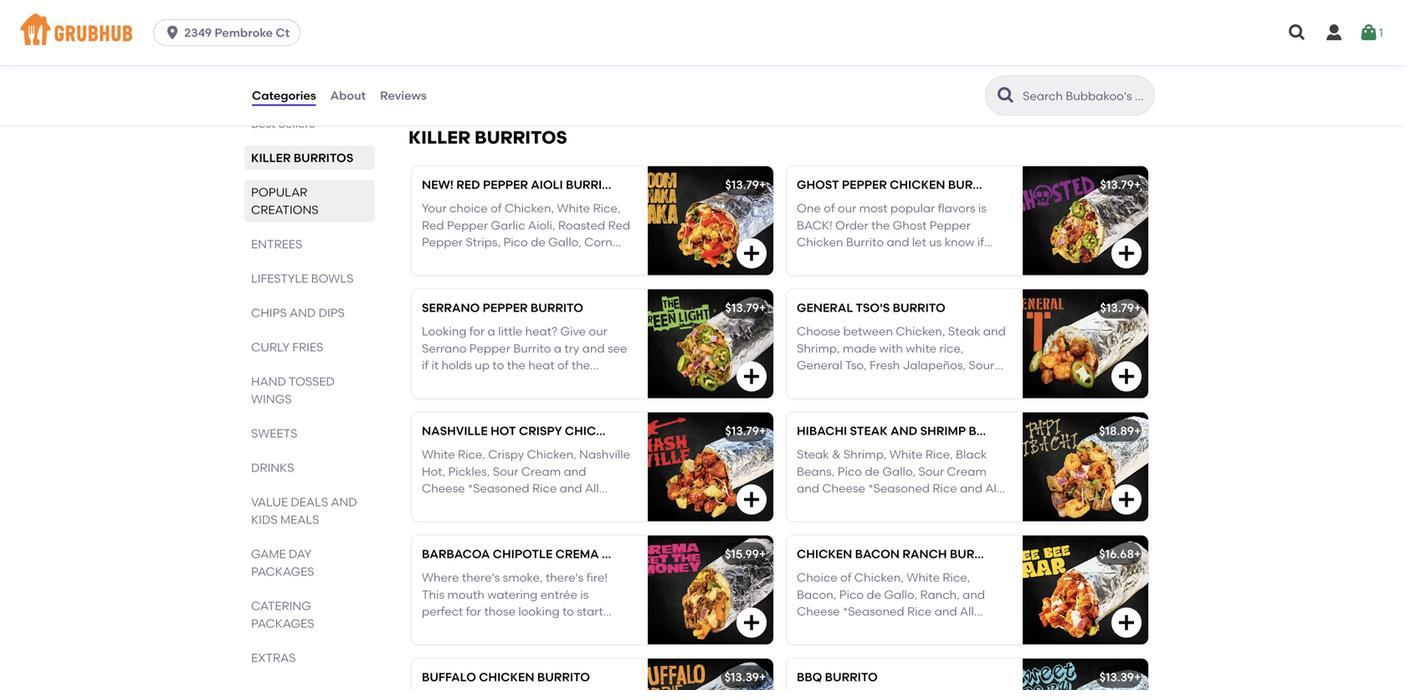Task type: vqa. For each thing, say whether or not it's contained in the screenshot.
the Pancakes to the bottom
no



Task type: locate. For each thing, give the bounding box(es) containing it.
give
[[561, 324, 586, 338]]

*seasoned down jalapeños,
[[914, 375, 976, 389]]

1 vertical spatial shrimp,
[[844, 447, 887, 462]]

0 vertical spatial heat
[[529, 358, 555, 372]]

is inside one of our most popular flavors is back!  order the ghost pepper chicken burrito and let us know if you can handle the heat!    *seasoned rice and all salsas contain cilantro*
[[979, 201, 987, 215]]

nashville
[[422, 424, 488, 438]]

ghost pepper chicken burrito image
[[1023, 166, 1149, 275]]

0 horizontal spatial shrimp,
[[797, 341, 840, 355]]

pico right bacon,
[[840, 587, 864, 602]]

cilantro* up "barbacoa chipotle crema burrito"
[[507, 498, 559, 513]]

rice, inside white rice, crispy chicken, nashville hot, pickles, sour cream and cheese    *seasoned rice and all salsas contain cilantro*
[[458, 447, 486, 462]]

$13.79 for steak & shrimp, white rice, black beans, pico de gallo, sour cream and cheese    *seasoned rice and all salsas contain cilantro*
[[726, 424, 760, 438]]

and inside 'where there's smoke, there's fire! this mouth watering entrée is perfect for those looking to start their heat journey.    *seasoned rice and all salsas contain cilantro*'
[[422, 638, 445, 653]]

svg image
[[1288, 23, 1308, 43], [1360, 23, 1380, 43], [164, 24, 181, 41], [817, 56, 837, 77], [1117, 56, 1137, 77], [742, 243, 762, 263], [742, 489, 762, 509]]

0 vertical spatial for
[[470, 324, 485, 338]]

de
[[531, 235, 546, 249], [865, 464, 880, 479], [867, 587, 882, 602]]

white up "roasted"
[[557, 201, 590, 215]]

steak inside steak & shrimp, white rice, black beans, pico de gallo, sour cream and cheese    *seasoned rice and all salsas contain cilantro*
[[797, 447, 830, 462]]

2 vertical spatial de
[[867, 587, 882, 602]]

+ for new! red pepper aioli burrito image
[[760, 177, 767, 192]]

rice,
[[593, 201, 621, 215], [458, 447, 486, 462], [926, 447, 954, 462], [943, 570, 971, 585]]

rice, up the ranch,
[[943, 570, 971, 585]]

steak
[[850, 424, 888, 438]]

the right the up
[[507, 358, 526, 372]]

2 vertical spatial and
[[331, 495, 357, 509]]

0 vertical spatial and
[[290, 306, 316, 320]]

1 horizontal spatial is
[[979, 201, 987, 215]]

bbq burrito image
[[1023, 658, 1149, 690]]

0 horizontal spatial a
[[488, 324, 496, 338]]

contain down heat!
[[906, 269, 949, 283]]

our right give
[[589, 324, 608, 338]]

all
[[447, 269, 461, 283], [850, 269, 864, 283], [591, 375, 605, 389], [823, 392, 837, 406], [585, 481, 599, 496], [986, 481, 1000, 496], [960, 604, 974, 619], [447, 638, 461, 653]]

salsa,
[[422, 252, 456, 266]]

sour inside steak & shrimp, white rice, black beans, pico de gallo, sour cream and cheese    *seasoned rice and all salsas contain cilantro*
[[919, 464, 945, 479]]

where there's smoke, there's fire! this mouth watering entrée is perfect for those looking to start their heat journey.    *seasoned rice and all salsas contain cilantro*
[[422, 570, 616, 653]]

serrano pepper burrito
[[422, 301, 584, 315]]

0 horizontal spatial sour
[[493, 464, 519, 479]]

*seasoned
[[530, 252, 592, 266], [941, 252, 1003, 266], [474, 375, 535, 389], [914, 375, 976, 389], [468, 481, 530, 496], [869, 481, 930, 496], [843, 604, 905, 619], [527, 621, 588, 636]]

wings
[[251, 392, 292, 406]]

pepper down flavors
[[930, 218, 971, 232]]

start
[[577, 604, 603, 619]]

a left little
[[488, 324, 496, 338]]

to inside 'where there's smoke, there's fire! this mouth watering entrée is perfect for those looking to start their heat journey.    *seasoned rice and all salsas contain cilantro*'
[[563, 604, 574, 619]]

all inside looking for a little heat?  give our serrano pepper burrito a try and see if it holds up to the heat of the summer.    *seasoned rice and all salsas contain cilantro*
[[591, 375, 605, 389]]

0 vertical spatial shrimp,
[[797, 341, 840, 355]]

white
[[557, 201, 590, 215], [422, 447, 455, 462], [890, 447, 923, 462], [907, 570, 940, 585]]

cream down black
[[947, 464, 987, 479]]

1 vertical spatial is
[[580, 587, 589, 602]]

back!
[[797, 218, 833, 232]]

1 vertical spatial steak
[[797, 447, 830, 462]]

buffalo
[[422, 670, 476, 684]]

red
[[457, 177, 480, 192]]

2 horizontal spatial sour
[[969, 358, 995, 372]]

salsas down strips,
[[464, 269, 501, 283]]

us
[[930, 235, 942, 249]]

de inside "your choice of chicken, white rice, red pepper garlic aioli, roasted red pepper strips, pico de gallo, corn salsa, and cheese    *seasoned rice and all salsas contain cilantro*"
[[531, 235, 546, 249]]

1 vertical spatial de
[[865, 464, 880, 479]]

rice inside one of our most popular flavors is back!  order the ghost pepper chicken burrito and let us know if you can handle the heat!    *seasoned rice and all salsas contain cilantro*
[[797, 269, 822, 283]]

order
[[836, 218, 869, 232]]

catering packages
[[251, 599, 314, 631]]

heat!
[[909, 252, 938, 266]]

tso,
[[846, 358, 867, 372]]

*seasoned down bacon
[[843, 604, 905, 619]]

to down entrée
[[563, 604, 574, 619]]

1 horizontal spatial and
[[331, 495, 357, 509]]

sellers
[[278, 116, 315, 131]]

*seasoned inside "your choice of chicken, white rice, red pepper garlic aioli, roasted red pepper strips, pico de gallo, corn salsa, and cheese    *seasoned rice and all salsas contain cilantro*"
[[530, 252, 592, 266]]

shrimp,
[[797, 341, 840, 355], [844, 447, 887, 462]]

1 horizontal spatial to
[[563, 604, 574, 619]]

chicken, inside "your choice of chicken, white rice, red pepper garlic aioli, roasted red pepper strips, pico de gallo, corn salsa, and cheese    *seasoned rice and all salsas contain cilantro*"
[[505, 201, 554, 215]]

if
[[978, 235, 985, 249], [422, 358, 429, 372]]

salsas inside choice of chicken, white rice, bacon, pico de gallo, ranch, and cheese    *seasoned rice and all salsas contain cilantro*
[[797, 621, 833, 636]]

pepper inside one of our most popular flavors is back!  order the ghost pepper chicken burrito and let us know if you can handle the heat!    *seasoned rice and all salsas contain cilantro*
[[930, 218, 971, 232]]

salsas inside steak & shrimp, white rice, black beans, pico de gallo, sour cream and cheese    *seasoned rice and all salsas contain cilantro*
[[797, 498, 833, 513]]

made
[[843, 341, 877, 355]]

if inside looking for a little heat?  give our serrano pepper burrito a try and see if it holds up to the heat of the summer.    *seasoned rice and all salsas contain cilantro*
[[422, 358, 429, 372]]

red down 'your'
[[422, 218, 444, 232]]

extras
[[251, 651, 296, 665]]

+
[[459, 53, 466, 67], [909, 53, 916, 67], [760, 177, 767, 192], [1135, 177, 1142, 192], [760, 301, 767, 315], [1135, 301, 1142, 315], [760, 424, 767, 438], [1135, 424, 1142, 438], [760, 547, 767, 561], [1135, 547, 1142, 561], [760, 670, 767, 684], [1135, 670, 1142, 684]]

0 horizontal spatial burrito
[[514, 341, 551, 355]]

those
[[484, 604, 516, 619]]

1 vertical spatial killer burritos
[[251, 151, 354, 165]]

rice inside choice of chicken, white rice, bacon, pico de gallo, ranch, and cheese    *seasoned rice and all salsas contain cilantro*
[[908, 604, 932, 619]]

svg image inside main navigation 'navigation'
[[1325, 23, 1345, 43]]

0 vertical spatial gallo,
[[549, 235, 582, 249]]

white
[[906, 341, 937, 355]]

0 horizontal spatial steak
[[797, 447, 830, 462]]

if inside one of our most popular flavors is back!  order the ghost pepper chicken burrito and let us know if you can handle the heat!    *seasoned rice and all salsas contain cilantro*
[[978, 235, 985, 249]]

contain up hibachi steak and shrimp burrito at the bottom right
[[879, 392, 922, 406]]

new! red pepper aioli burrito
[[422, 177, 619, 192]]

1 horizontal spatial burrito
[[847, 235, 884, 249]]

1 vertical spatial to
[[563, 604, 574, 619]]

pepper up the up
[[470, 341, 511, 355]]

contain inside 'where there's smoke, there's fire! this mouth watering entrée is perfect for those looking to start their heat journey.    *seasoned rice and all salsas contain cilantro*'
[[503, 638, 547, 653]]

popular creations
[[251, 185, 319, 217]]

can
[[820, 252, 842, 266]]

0 vertical spatial killer
[[409, 127, 471, 148]]

reviews
[[380, 88, 427, 102]]

value deals and kids meals
[[251, 495, 357, 527]]

1 vertical spatial gallo,
[[883, 464, 916, 479]]

rice, up "roasted"
[[593, 201, 621, 215]]

chicken, up aioli,
[[505, 201, 554, 215]]

pico down garlic
[[504, 235, 528, 249]]

steak up "rice," in the right of the page
[[949, 324, 981, 338]]

of right one
[[824, 201, 835, 215]]

killer
[[409, 127, 471, 148], [251, 151, 291, 165]]

0 vertical spatial packages
[[251, 564, 314, 579]]

sour
[[969, 358, 995, 372], [493, 464, 519, 479], [919, 464, 945, 479]]

rice, up pickles,
[[458, 447, 486, 462]]

+ for the serrano pepper burrito image
[[760, 301, 767, 315]]

cheese down hot,
[[422, 481, 465, 496]]

white down ranch
[[907, 570, 940, 585]]

0 horizontal spatial is
[[580, 587, 589, 602]]

is right flavors
[[979, 201, 987, 215]]

our
[[838, 201, 857, 215], [589, 324, 608, 338]]

choice
[[450, 201, 488, 215]]

day
[[289, 547, 312, 561]]

chicken, up white
[[896, 324, 946, 338]]

chicken, down nashville hot crispy chicken burrito
[[527, 447, 577, 462]]

packages down game
[[251, 564, 314, 579]]

rice down the ranch,
[[908, 604, 932, 619]]

gallo, left the ranch,
[[885, 587, 918, 602]]

rice down start
[[591, 621, 616, 636]]

0 horizontal spatial there's
[[462, 570, 500, 585]]

heat inside 'where there's smoke, there's fire! this mouth watering entrée is perfect for those looking to start their heat journey.    *seasoned rice and all salsas contain cilantro*'
[[451, 621, 477, 636]]

0 vertical spatial steak
[[949, 324, 981, 338]]

killer burritos down sellers
[[251, 151, 354, 165]]

burrito
[[566, 177, 619, 192], [949, 177, 1001, 192], [531, 301, 584, 315], [893, 301, 946, 315], [623, 424, 676, 438], [969, 424, 1022, 438], [602, 547, 655, 561], [950, 547, 1003, 561], [538, 670, 590, 684], [825, 670, 878, 684]]

one of our most popular flavors is back!  order the ghost pepper chicken burrito and let us know if you can handle the heat!    *seasoned rice and all salsas contain cilantro*
[[797, 201, 1003, 283]]

1 horizontal spatial red
[[608, 218, 631, 232]]

burrito right ranch
[[950, 547, 1003, 561]]

svg image
[[1325, 23, 1345, 43], [1117, 243, 1137, 263], [742, 366, 762, 386], [1117, 366, 1137, 386], [1117, 489, 1137, 509], [742, 612, 762, 633], [1117, 612, 1137, 633]]

cilantro* up shrimp
[[925, 392, 976, 406]]

salsas down journey.
[[464, 638, 501, 653]]

1 vertical spatial pico
[[838, 464, 863, 479]]

0 horizontal spatial to
[[493, 358, 504, 372]]

1 horizontal spatial heat
[[529, 358, 555, 372]]

0 vertical spatial is
[[979, 201, 987, 215]]

de down bacon
[[867, 587, 882, 602]]

salsas up steak
[[839, 392, 876, 406]]

+ for hibachi steak and shrimp burrito image
[[1135, 424, 1142, 438]]

burrito up flavors
[[949, 177, 1001, 192]]

a
[[488, 324, 496, 338], [554, 341, 562, 355]]

0 horizontal spatial and
[[290, 306, 316, 320]]

pepper
[[447, 218, 488, 232], [930, 218, 971, 232], [422, 235, 463, 249], [470, 341, 511, 355]]

salsas
[[464, 269, 501, 283], [867, 269, 903, 283], [422, 392, 458, 406], [839, 392, 876, 406], [422, 498, 458, 513], [797, 498, 833, 513], [797, 621, 833, 636], [464, 638, 501, 653]]

pico down '&'
[[838, 464, 863, 479]]

looking for a little heat?  give our serrano pepper burrito a try and see if it holds up to the heat of the summer.    *seasoned rice and all salsas contain cilantro*
[[422, 324, 628, 406]]

0 horizontal spatial red
[[422, 218, 444, 232]]

chicken, inside choose between chicken, steak and shrimp, made with white rice, general tso, fresh jalapeños, sour cream, and cheese    *seasoned rice and all salsas contain cilantro*
[[896, 324, 946, 338]]

$16.68
[[1100, 547, 1135, 561]]

0 vertical spatial burrito
[[847, 235, 884, 249]]

pepper right red
[[483, 177, 528, 192]]

rice inside white rice, crispy chicken, nashville hot, pickles, sour cream and cheese    *seasoned rice and all salsas contain cilantro*
[[533, 481, 557, 496]]

+ for bbq burrito image
[[1135, 670, 1142, 684]]

rice down corn
[[595, 252, 619, 266]]

0 vertical spatial pico
[[504, 235, 528, 249]]

1 horizontal spatial burritos
[[475, 127, 567, 148]]

pepper up most
[[842, 177, 887, 192]]

contain down journey.
[[503, 638, 547, 653]]

to
[[493, 358, 504, 372], [563, 604, 574, 619]]

0 vertical spatial our
[[838, 201, 857, 215]]

and
[[290, 306, 316, 320], [891, 424, 918, 438], [331, 495, 357, 509]]

all inside choose between chicken, steak and shrimp, made with white rice, general tso, fresh jalapeños, sour cream, and cheese    *seasoned rice and all salsas contain cilantro*
[[823, 392, 837, 406]]

of
[[491, 201, 502, 215], [824, 201, 835, 215], [558, 358, 569, 372], [841, 570, 852, 585]]

cheese down 'beans,' in the bottom of the page
[[823, 481, 866, 496]]

salsas down summer. at the left bottom
[[422, 392, 458, 406]]

cilantro* inside one of our most popular flavors is back!  order the ghost pepper chicken burrito and let us know if you can handle the heat!    *seasoned rice and all salsas contain cilantro*
[[952, 269, 1003, 283]]

their
[[422, 621, 448, 636]]

1 horizontal spatial killer
[[409, 127, 471, 148]]

1 vertical spatial heat
[[451, 621, 477, 636]]

1 horizontal spatial our
[[838, 201, 857, 215]]

there's
[[462, 570, 500, 585], [546, 570, 584, 585]]

1 vertical spatial for
[[466, 604, 482, 619]]

de inside choice of chicken, white rice, bacon, pico de gallo, ranch, and cheese    *seasoned rice and all salsas contain cilantro*
[[867, 587, 882, 602]]

rice inside 'where there's smoke, there's fire! this mouth watering entrée is perfect for those looking to start their heat journey.    *seasoned rice and all salsas contain cilantro*'
[[591, 621, 616, 636]]

cheese inside choice of chicken, white rice, bacon, pico de gallo, ranch, and cheese    *seasoned rice and all salsas contain cilantro*
[[797, 604, 840, 619]]

0 vertical spatial burritos
[[475, 127, 567, 148]]

general
[[797, 358, 843, 372]]

$13.79 + for steak & shrimp, white rice, black beans, pico de gallo, sour cream and cheese    *seasoned rice and all salsas contain cilantro*
[[726, 424, 767, 438]]

contain up bacon
[[836, 498, 880, 513]]

1 vertical spatial if
[[422, 358, 429, 372]]

of down try
[[558, 358, 569, 372]]

heat down heat?
[[529, 358, 555, 372]]

the left heat!
[[887, 252, 906, 266]]

rice inside choose between chicken, steak and shrimp, made with white rice, general tso, fresh jalapeños, sour cream, and cheese    *seasoned rice and all salsas contain cilantro*
[[979, 375, 1003, 389]]

2 cream from the left
[[947, 464, 987, 479]]

burrito inside looking for a little heat?  give our serrano pepper burrito a try and see if it holds up to the heat of the summer.    *seasoned rice and all salsas contain cilantro*
[[514, 341, 551, 355]]

cilantro* inside white rice, crispy chicken, nashville hot, pickles, sour cream and cheese    *seasoned rice and all salsas contain cilantro*
[[507, 498, 559, 513]]

see
[[608, 341, 628, 355]]

1 horizontal spatial sour
[[919, 464, 945, 479]]

2 vertical spatial pico
[[840, 587, 864, 602]]

contain down the up
[[461, 392, 505, 406]]

1 vertical spatial packages
[[251, 616, 314, 631]]

nashville hot crispy chicken burrito image
[[648, 412, 774, 521]]

cheese down strips,
[[484, 252, 527, 266]]

svg image inside 2349 pembroke ct button
[[164, 24, 181, 41]]

serrano
[[422, 301, 480, 315]]

barbacoa chipotle crema burrito
[[422, 547, 655, 561]]

pico inside choice of chicken, white rice, bacon, pico de gallo, ranch, and cheese    *seasoned rice and all salsas contain cilantro*
[[840, 587, 864, 602]]

and inside value deals and kids meals
[[331, 495, 357, 509]]

popular
[[251, 185, 308, 199]]

where
[[422, 570, 459, 585]]

for right looking
[[470, 324, 485, 338]]

try
[[565, 341, 580, 355]]

and right deals
[[331, 495, 357, 509]]

contain inside steak & shrimp, white rice, black beans, pico de gallo, sour cream and cheese    *seasoned rice and all salsas contain cilantro*
[[836, 498, 880, 513]]

white inside white rice, crispy chicken, nashville hot, pickles, sour cream and cheese    *seasoned rice and all salsas contain cilantro*
[[422, 447, 455, 462]]

your
[[422, 201, 447, 215]]

rice down crispy
[[533, 481, 557, 496]]

burrito
[[847, 235, 884, 249], [514, 341, 551, 355]]

pico inside steak & shrimp, white rice, black beans, pico de gallo, sour cream and cheese    *seasoned rice and all salsas contain cilantro*
[[838, 464, 863, 479]]

entrée
[[541, 587, 578, 602]]

sour down shrimp
[[919, 464, 945, 479]]

ghost
[[893, 218, 927, 232]]

and right steak
[[891, 424, 918, 438]]

burritos up new! red pepper aioli burrito
[[475, 127, 567, 148]]

new!
[[422, 177, 454, 192]]

+ for ghost pepper chicken burrito image
[[1135, 177, 1142, 192]]

$13.79 +
[[726, 177, 767, 192], [1101, 177, 1142, 192], [726, 301, 767, 315], [1101, 301, 1142, 315], [726, 424, 767, 438]]

cream down crispy
[[522, 464, 561, 479]]

1 vertical spatial and
[[891, 424, 918, 438]]

0 vertical spatial to
[[493, 358, 504, 372]]

bowls
[[311, 271, 354, 286]]

burrito up white
[[893, 301, 946, 315]]

of inside "your choice of chicken, white rice, red pepper garlic aioli, roasted red pepper strips, pico de gallo, corn salsa, and cheese    *seasoned rice and all salsas contain cilantro*"
[[491, 201, 502, 215]]

all inside one of our most popular flavors is back!  order the ghost pepper chicken burrito and let us know if you can handle the heat!    *seasoned rice and all salsas contain cilantro*
[[850, 269, 864, 283]]

burritos down sellers
[[294, 151, 354, 165]]

shrimp
[[921, 424, 966, 438]]

cheese inside "your choice of chicken, white rice, red pepper garlic aioli, roasted red pepper strips, pico de gallo, corn salsa, and cheese    *seasoned rice and all salsas contain cilantro*"
[[484, 252, 527, 266]]

of right choice
[[841, 570, 852, 585]]

general tso's burrito image
[[1023, 289, 1149, 398]]

de down steak
[[865, 464, 880, 479]]

*seasoned down aioli,
[[530, 252, 592, 266]]

cilantro* up chicken bacon ranch burrito
[[883, 498, 934, 513]]

cilantro* down start
[[550, 638, 601, 653]]

contain inside choose between chicken, steak and shrimp, made with white rice, general tso, fresh jalapeños, sour cream, and cheese    *seasoned rice and all salsas contain cilantro*
[[879, 392, 922, 406]]

rice down 'you'
[[797, 269, 822, 283]]

1 vertical spatial burrito
[[514, 341, 551, 355]]

1 button
[[1360, 18, 1384, 48]]

sour down crispy
[[493, 464, 519, 479]]

*seasoned down hibachi steak and shrimp burrito at the bottom right
[[869, 481, 930, 496]]

1 horizontal spatial cream
[[947, 464, 987, 479]]

lifestyle bowls
[[251, 271, 354, 286]]

1 vertical spatial killer
[[251, 151, 291, 165]]

rice
[[595, 252, 619, 266], [797, 269, 822, 283], [538, 375, 563, 389], [979, 375, 1003, 389], [533, 481, 557, 496], [933, 481, 958, 496], [908, 604, 932, 619], [591, 621, 616, 636]]

0 horizontal spatial our
[[589, 324, 608, 338]]

rice, inside "your choice of chicken, white rice, red pepper garlic aioli, roasted red pepper strips, pico de gallo, corn salsa, and cheese    *seasoned rice and all salsas contain cilantro*"
[[593, 201, 621, 215]]

1 vertical spatial our
[[589, 324, 608, 338]]

to right the up
[[493, 358, 504, 372]]

killer burritos up red
[[409, 127, 567, 148]]

*seasoned inside white rice, crispy chicken, nashville hot, pickles, sour cream and cheese    *seasoned rice and all salsas contain cilantro*
[[468, 481, 530, 496]]

pickles,
[[448, 464, 490, 479]]

1 horizontal spatial there's
[[546, 570, 584, 585]]

cilantro* down corn
[[550, 269, 601, 283]]

salsas down hot,
[[422, 498, 458, 513]]

main navigation navigation
[[0, 0, 1407, 65]]

rice down black
[[933, 481, 958, 496]]

0 vertical spatial de
[[531, 235, 546, 249]]

burrito down "looking"
[[538, 670, 590, 684]]

1 horizontal spatial shrimp,
[[844, 447, 887, 462]]

0 horizontal spatial heat
[[451, 621, 477, 636]]

pepper up little
[[483, 301, 528, 315]]

of inside choice of chicken, white rice, bacon, pico de gallo, ranch, and cheese    *seasoned rice and all salsas contain cilantro*
[[841, 570, 852, 585]]

*seasoned inside steak & shrimp, white rice, black beans, pico de gallo, sour cream and cheese    *seasoned rice and all salsas contain cilantro*
[[869, 481, 930, 496]]

sour inside white rice, crispy chicken, nashville hot, pickles, sour cream and cheese    *seasoned rice and all salsas contain cilantro*
[[493, 464, 519, 479]]

curly fries
[[251, 340, 323, 354]]

cheese down fresh
[[868, 375, 911, 389]]

all inside white rice, crispy chicken, nashville hot, pickles, sour cream and cheese    *seasoned rice and all salsas contain cilantro*
[[585, 481, 599, 496]]

0 horizontal spatial burritos
[[294, 151, 354, 165]]

0 vertical spatial if
[[978, 235, 985, 249]]

1 horizontal spatial steak
[[949, 324, 981, 338]]

perfect
[[422, 604, 463, 619]]

1 horizontal spatial a
[[554, 341, 562, 355]]

gallo, down "roasted"
[[549, 235, 582, 249]]

if right know
[[978, 235, 985, 249]]

1 horizontal spatial if
[[978, 235, 985, 249]]

cilantro* down the ranch,
[[883, 621, 934, 636]]

ghost pepper chicken burrito
[[797, 177, 1001, 192]]

for down mouth on the left bottom
[[466, 604, 482, 619]]

of up garlic
[[491, 201, 502, 215]]

*seasoned down know
[[941, 252, 1003, 266]]

white up hot,
[[422, 447, 455, 462]]

1 cream from the left
[[522, 464, 561, 479]]

and for value deals and kids meals
[[331, 495, 357, 509]]

burrito up handle
[[847, 235, 884, 249]]

buffalo chicken burrito image
[[648, 658, 774, 690]]

gallo, down hibachi steak and shrimp burrito at the bottom right
[[883, 464, 916, 479]]

the down most
[[872, 218, 890, 232]]

all inside "your choice of chicken, white rice, red pepper garlic aioli, roasted red pepper strips, pico de gallo, corn salsa, and cheese    *seasoned rice and all salsas contain cilantro*"
[[447, 269, 461, 283]]

cream
[[522, 464, 561, 479], [947, 464, 987, 479]]

0 horizontal spatial cream
[[522, 464, 561, 479]]

is up start
[[580, 587, 589, 602]]

chicken,
[[505, 201, 554, 215], [896, 324, 946, 338], [527, 447, 577, 462], [855, 570, 904, 585]]

0 horizontal spatial if
[[422, 358, 429, 372]]

rice inside "your choice of chicken, white rice, red pepper garlic aioli, roasted red pepper strips, pico de gallo, corn salsa, and cheese    *seasoned rice and all salsas contain cilantro*"
[[595, 252, 619, 266]]

burrito right bbq
[[825, 670, 878, 684]]

$13.79 for one of our most popular flavors is back!  order the ghost pepper chicken burrito and let us know if you can handle the heat!    *seasoned rice and all salsas contain cilantro*
[[726, 177, 760, 192]]

crema
[[556, 547, 599, 561]]

steak
[[949, 324, 981, 338], [797, 447, 830, 462]]

0 vertical spatial killer burritos
[[409, 127, 567, 148]]

contain inside one of our most popular flavors is back!  order the ghost pepper chicken burrito and let us know if you can handle the heat!    *seasoned rice and all salsas contain cilantro*
[[906, 269, 949, 283]]

2 horizontal spatial and
[[891, 424, 918, 438]]

gallo, inside choice of chicken, white rice, bacon, pico de gallo, ranch, and cheese    *seasoned rice and all salsas contain cilantro*
[[885, 587, 918, 602]]

contain up bbq burrito
[[836, 621, 880, 636]]

heat down perfect on the bottom left
[[451, 621, 477, 636]]

packages down catering
[[251, 616, 314, 631]]

steak inside choose between chicken, steak and shrimp, made with white rice, general tso, fresh jalapeños, sour cream, and cheese    *seasoned rice and all salsas contain cilantro*
[[949, 324, 981, 338]]

chips
[[251, 306, 287, 320]]

best sellers
[[251, 116, 315, 131]]

2 vertical spatial gallo,
[[885, 587, 918, 602]]

2 red from the left
[[608, 218, 631, 232]]

aioli
[[531, 177, 563, 192]]

*seasoned down "looking"
[[527, 621, 588, 636]]

ranch
[[903, 547, 948, 561]]



Task type: describe. For each thing, give the bounding box(es) containing it.
search icon image
[[997, 85, 1017, 106]]

lifestyle
[[251, 271, 308, 286]]

this
[[422, 587, 445, 602]]

contain inside looking for a little heat?  give our serrano pepper burrito a try and see if it holds up to the heat of the summer.    *seasoned rice and all salsas contain cilantro*
[[461, 392, 505, 406]]

with
[[880, 341, 904, 355]]

$13.79 for choose between chicken, steak and shrimp, made with white rice, general tso, fresh jalapeños, sour cream, and cheese    *seasoned rice and all salsas contain cilantro*
[[726, 301, 760, 315]]

bacon,
[[797, 587, 837, 602]]

crispy
[[488, 447, 524, 462]]

summer.
[[422, 375, 471, 389]]

2 packages from the top
[[251, 616, 314, 631]]

white inside choice of chicken, white rice, bacon, pico de gallo, ranch, and cheese    *seasoned rice and all salsas contain cilantro*
[[907, 570, 940, 585]]

serrano pepper burrito image
[[648, 289, 774, 398]]

handle
[[845, 252, 885, 266]]

cilantro* inside choose between chicken, steak and shrimp, made with white rice, general tso, fresh jalapeños, sour cream, and cheese    *seasoned rice and all salsas contain cilantro*
[[925, 392, 976, 406]]

hot,
[[422, 464, 446, 479]]

fresh
[[870, 358, 900, 372]]

catering
[[251, 599, 311, 613]]

1 there's from the left
[[462, 570, 500, 585]]

salsas inside one of our most popular flavors is back!  order the ghost pepper chicken burrito and let us know if you can handle the heat!    *seasoned rice and all salsas contain cilantro*
[[867, 269, 903, 283]]

choose between chicken, steak and shrimp, made with white rice, general tso, fresh jalapeños, sour cream, and cheese    *seasoned rice and all salsas contain cilantro*
[[797, 324, 1006, 406]]

hibachi steak and shrimp burrito image
[[1023, 412, 1149, 521]]

svg image for barbacoa chipotle crema burrito
[[742, 612, 762, 633]]

watering
[[488, 587, 538, 602]]

2349 pembroke ct button
[[153, 19, 307, 46]]

cream,
[[797, 375, 840, 389]]

svg image inside 1 button
[[1360, 23, 1380, 43]]

our inside looking for a little heat?  give our serrano pepper burrito a try and see if it holds up to the heat of the summer.    *seasoned rice and all salsas contain cilantro*
[[589, 324, 608, 338]]

salsas inside "your choice of chicken, white rice, red pepper garlic aioli, roasted red pepper strips, pico de gallo, corn salsa, and cheese    *seasoned rice and all salsas contain cilantro*"
[[464, 269, 501, 283]]

svg image for serrano pepper burrito
[[742, 366, 762, 386]]

cilantro* inside looking for a little heat?  give our serrano pepper burrito a try and see if it holds up to the heat of the summer.    *seasoned rice and all salsas contain cilantro*
[[507, 392, 559, 406]]

rice inside steak & shrimp, white rice, black beans, pico de gallo, sour cream and cheese    *seasoned rice and all salsas contain cilantro*
[[933, 481, 958, 496]]

smoke,
[[503, 570, 543, 585]]

svg image for general tso's burrito
[[1117, 366, 1137, 386]]

general tso's burrito
[[797, 301, 946, 315]]

salsas inside choose between chicken, steak and shrimp, made with white rice, general tso, fresh jalapeños, sour cream, and cheese    *seasoned rice and all salsas contain cilantro*
[[839, 392, 876, 406]]

$16.68 +
[[1100, 547, 1142, 561]]

burrito up heat?
[[531, 301, 584, 315]]

choice of chicken, white rice, bacon, pico de gallo, ranch, and cheese    *seasoned rice and all salsas contain cilantro*
[[797, 570, 986, 636]]

best
[[251, 116, 276, 131]]

corn
[[585, 235, 613, 249]]

fire!
[[587, 570, 608, 585]]

choose
[[797, 324, 841, 338]]

chicken, inside choice of chicken, white rice, bacon, pico de gallo, ranch, and cheese    *seasoned rice and all salsas contain cilantro*
[[855, 570, 904, 585]]

of inside looking for a little heat?  give our serrano pepper burrito a try and see if it holds up to the heat of the summer.    *seasoned rice and all salsas contain cilantro*
[[558, 358, 569, 372]]

hot
[[491, 424, 516, 438]]

know
[[945, 235, 975, 249]]

cream inside white rice, crispy chicken, nashville hot, pickles, sour cream and cheese    *seasoned rice and all salsas contain cilantro*
[[522, 464, 561, 479]]

up
[[475, 358, 490, 372]]

garlic
[[491, 218, 526, 232]]

tso's
[[856, 301, 890, 315]]

nashville hot crispy chicken burrito
[[422, 424, 676, 438]]

*seasoned inside 'where there's smoke, there's fire! this mouth watering entrée is perfect for those looking to start their heat journey.    *seasoned rice and all salsas contain cilantro*'
[[527, 621, 588, 636]]

cilantro* inside choice of chicken, white rice, bacon, pico de gallo, ranch, and cheese    *seasoned rice and all salsas contain cilantro*
[[883, 621, 934, 636]]

of inside one of our most popular flavors is back!  order the ghost pepper chicken burrito and let us know if you can handle the heat!    *seasoned rice and all salsas contain cilantro*
[[824, 201, 835, 215]]

rice inside looking for a little heat?  give our serrano pepper burrito a try and see if it holds up to the heat of the summer.    *seasoned rice and all salsas contain cilantro*
[[538, 375, 563, 389]]

shrimp, inside choose between chicken, steak and shrimp, made with white rice, general tso, fresh jalapeños, sour cream, and cheese    *seasoned rice and all salsas contain cilantro*
[[797, 341, 840, 355]]

rice, inside choice of chicken, white rice, bacon, pico de gallo, ranch, and cheese    *seasoned rice and all salsas contain cilantro*
[[943, 570, 971, 585]]

$13.79 + for choose between chicken, steak and shrimp, made with white rice, general tso, fresh jalapeños, sour cream, and cheese    *seasoned rice and all salsas contain cilantro*
[[726, 301, 767, 315]]

popular
[[891, 201, 936, 215]]

de inside steak & shrimp, white rice, black beans, pico de gallo, sour cream and cheese    *seasoned rice and all salsas contain cilantro*
[[865, 464, 880, 479]]

for inside 'where there's smoke, there's fire! this mouth watering entrée is perfect for those looking to start their heat journey.    *seasoned rice and all salsas contain cilantro*'
[[466, 604, 482, 619]]

little
[[498, 324, 523, 338]]

our inside one of our most popular flavors is back!  order the ghost pepper chicken burrito and let us know if you can handle the heat!    *seasoned rice and all salsas contain cilantro*
[[838, 201, 857, 215]]

all inside steak & shrimp, white rice, black beans, pico de gallo, sour cream and cheese    *seasoned rice and all salsas contain cilantro*
[[986, 481, 1000, 496]]

chicken up the nashville at the bottom left of page
[[565, 424, 621, 438]]

gallo, inside "your choice of chicken, white rice, red pepper garlic aioli, roasted red pepper strips, pico de gallo, corn salsa, and cheese    *seasoned rice and all salsas contain cilantro*"
[[549, 235, 582, 249]]

all inside choice of chicken, white rice, bacon, pico de gallo, ranch, and cheese    *seasoned rice and all salsas contain cilantro*
[[960, 604, 974, 619]]

the down try
[[572, 358, 590, 372]]

cilantro* inside "your choice of chicken, white rice, red pepper garlic aioli, roasted red pepper strips, pico de gallo, corn salsa, and cheese    *seasoned rice and all salsas contain cilantro*"
[[550, 269, 601, 283]]

bacon
[[856, 547, 900, 561]]

hibachi steak and shrimp burrito
[[797, 424, 1022, 438]]

pico inside "your choice of chicken, white rice, red pepper garlic aioli, roasted red pepper strips, pico de gallo, corn salsa, and cheese    *seasoned rice and all salsas contain cilantro*"
[[504, 235, 528, 249]]

1 red from the left
[[422, 218, 444, 232]]

1
[[1380, 25, 1384, 40]]

2349 pembroke ct
[[184, 26, 290, 40]]

$13.79 + for one of our most popular flavors is back!  order the ghost pepper chicken burrito and let us know if you can handle the heat!    *seasoned rice and all salsas contain cilantro*
[[726, 177, 767, 192]]

salsas inside 'where there's smoke, there's fire! this mouth watering entrée is perfect for those looking to start their heat journey.    *seasoned rice and all salsas contain cilantro*'
[[464, 638, 501, 653]]

you
[[797, 252, 818, 266]]

for inside looking for a little heat?  give our serrano pepper burrito a try and see if it holds up to the heat of the summer.    *seasoned rice and all salsas contain cilantro*
[[470, 324, 485, 338]]

pepper down choice
[[447, 218, 488, 232]]

1 vertical spatial a
[[554, 341, 562, 355]]

beans,
[[797, 464, 835, 479]]

pepper up salsa,
[[422, 235, 463, 249]]

burrito up "roasted"
[[566, 177, 619, 192]]

+ for general tso's burrito image
[[1135, 301, 1142, 315]]

sour inside choose between chicken, steak and shrimp, made with white rice, general tso, fresh jalapeños, sour cream, and cheese    *seasoned rice and all salsas contain cilantro*
[[969, 358, 995, 372]]

general
[[797, 301, 854, 315]]

0 horizontal spatial killer
[[251, 151, 291, 165]]

buffalo chicken burrito
[[422, 670, 590, 684]]

white inside steak & shrimp, white rice, black beans, pico de gallo, sour cream and cheese    *seasoned rice and all salsas contain cilantro*
[[890, 447, 923, 462]]

ranch,
[[921, 587, 960, 602]]

chicken bacon ranch burrito
[[797, 547, 1003, 561]]

creations
[[251, 203, 319, 217]]

white rice, crispy chicken, nashville hot, pickles, sour cream and cheese    *seasoned rice and all salsas contain cilantro*
[[422, 447, 631, 513]]

1 packages from the top
[[251, 564, 314, 579]]

nashville
[[580, 447, 631, 462]]

white inside "your choice of chicken, white rice, red pepper garlic aioli, roasted red pepper strips, pico de gallo, corn salsa, and cheese    *seasoned rice and all salsas contain cilantro*"
[[557, 201, 590, 215]]

bbq
[[797, 670, 823, 684]]

contain inside choice of chicken, white rice, bacon, pico de gallo, ranch, and cheese    *seasoned rice and all salsas contain cilantro*
[[836, 621, 880, 636]]

+ for buffalo chicken burrito image at the bottom of the page
[[760, 670, 767, 684]]

all inside 'where there's smoke, there's fire! this mouth watering entrée is perfect for those looking to start their heat journey.    *seasoned rice and all salsas contain cilantro*'
[[447, 638, 461, 653]]

and for hibachi steak and shrimp burrito
[[891, 424, 918, 438]]

tossed
[[289, 374, 335, 389]]

burrito up the nashville at the bottom left of page
[[623, 424, 676, 438]]

new! red pepper aioli burrito image
[[648, 166, 774, 275]]

burrito up fire!
[[602, 547, 655, 561]]

contain inside white rice, crispy chicken, nashville hot, pickles, sour cream and cheese    *seasoned rice and all salsas contain cilantro*
[[461, 498, 505, 513]]

ct
[[276, 26, 290, 40]]

deals
[[291, 495, 328, 509]]

contain inside "your choice of chicken, white rice, red pepper garlic aioli, roasted red pepper strips, pico de gallo, corn salsa, and cheese    *seasoned rice and all salsas contain cilantro*"
[[503, 269, 547, 283]]

most
[[860, 201, 888, 215]]

+ for the nashville hot crispy chicken burrito image
[[760, 424, 767, 438]]

holds
[[442, 358, 472, 372]]

cilantro* inside steak & shrimp, white rice, black beans, pico de gallo, sour cream and cheese    *seasoned rice and all salsas contain cilantro*
[[883, 498, 934, 513]]

1 vertical spatial burritos
[[294, 151, 354, 165]]

meals
[[280, 512, 319, 527]]

dips
[[319, 306, 345, 320]]

pepper inside looking for a little heat?  give our serrano pepper burrito a try and see if it holds up to the heat of the summer.    *seasoned rice and all salsas contain cilantro*
[[470, 341, 511, 355]]

chipotle
[[493, 547, 553, 561]]

cream inside steak & shrimp, white rice, black beans, pico de gallo, sour cream and cheese    *seasoned rice and all salsas contain cilantro*
[[947, 464, 987, 479]]

svg image for ghost pepper chicken burrito
[[1117, 243, 1137, 263]]

categories
[[252, 88, 316, 102]]

1 horizontal spatial killer burritos
[[409, 127, 567, 148]]

it
[[432, 358, 439, 372]]

2 there's from the left
[[546, 570, 584, 585]]

2349
[[184, 26, 212, 40]]

heat?
[[526, 324, 558, 338]]

svg image for hibachi steak and shrimp burrito
[[1117, 489, 1137, 509]]

heat inside looking for a little heat?  give our serrano pepper burrito a try and see if it holds up to the heat of the summer.    *seasoned rice and all salsas contain cilantro*
[[529, 358, 555, 372]]

shrimp, inside steak & shrimp, white rice, black beans, pico de gallo, sour cream and cheese    *seasoned rice and all salsas contain cilantro*
[[844, 447, 887, 462]]

chicken down journey.
[[479, 670, 535, 684]]

mouth
[[448, 587, 485, 602]]

$18.89 +
[[1100, 424, 1142, 438]]

pepper for looking for a little heat?  give our serrano pepper burrito a try and see if it holds up to the heat of the summer.    *seasoned rice and all salsas contain cilantro*
[[483, 301, 528, 315]]

Search Bubbakoo's Burritos search field
[[1022, 88, 1150, 104]]

*seasoned inside choose between chicken, steak and shrimp, made with white rice, general tso, fresh jalapeños, sour cream, and cheese    *seasoned rice and all salsas contain cilantro*
[[914, 375, 976, 389]]

barbacoa chipotle crema burrito image
[[648, 535, 774, 644]]

to inside looking for a little heat?  give our serrano pepper burrito a try and see if it holds up to the heat of the summer.    *seasoned rice and all salsas contain cilantro*
[[493, 358, 504, 372]]

curly
[[251, 340, 290, 354]]

0 horizontal spatial killer burritos
[[251, 151, 354, 165]]

burrito inside one of our most popular flavors is back!  order the ghost pepper chicken burrito and let us know if you can handle the heat!    *seasoned rice and all salsas contain cilantro*
[[847, 235, 884, 249]]

cheese inside white rice, crispy chicken, nashville hot, pickles, sour cream and cheese    *seasoned rice and all salsas contain cilantro*
[[422, 481, 465, 496]]

salsas inside white rice, crispy chicken, nashville hot, pickles, sour cream and cheese    *seasoned rice and all salsas contain cilantro*
[[422, 498, 458, 513]]

*seasoned inside choice of chicken, white rice, bacon, pico de gallo, ranch, and cheese    *seasoned rice and all salsas contain cilantro*
[[843, 604, 905, 619]]

gallo, inside steak & shrimp, white rice, black beans, pico de gallo, sour cream and cheese    *seasoned rice and all salsas contain cilantro*
[[883, 464, 916, 479]]

value
[[251, 495, 288, 509]]

*seasoned inside one of our most popular flavors is back!  order the ghost pepper chicken burrito and let us know if you can handle the heat!    *seasoned rice and all salsas contain cilantro*
[[941, 252, 1003, 266]]

chicken, inside white rice, crispy chicken, nashville hot, pickles, sour cream and cheese    *seasoned rice and all salsas contain cilantro*
[[527, 447, 577, 462]]

+ for barbacoa chipotle crema burrito 'image'
[[760, 547, 767, 561]]

sweets
[[251, 426, 298, 440]]

chicken up choice
[[797, 547, 853, 561]]

+ for chicken bacon ranch burrito image at right
[[1135, 547, 1142, 561]]

hand
[[251, 374, 286, 389]]

cheese inside choose between chicken, steak and shrimp, made with white rice, general tso, fresh jalapeños, sour cream, and cheese    *seasoned rice and all salsas contain cilantro*
[[868, 375, 911, 389]]

chicken up popular
[[890, 177, 946, 192]]

pembroke
[[215, 26, 273, 40]]

black
[[956, 447, 988, 462]]

*seasoned inside looking for a little heat?  give our serrano pepper burrito a try and see if it holds up to the heat of the summer.    *seasoned rice and all salsas contain cilantro*
[[474, 375, 535, 389]]

looking
[[422, 324, 467, 338]]

svg image for chicken bacon ranch burrito
[[1117, 612, 1137, 633]]

game day packages
[[251, 547, 314, 579]]

salsas inside looking for a little heat?  give our serrano pepper burrito a try and see if it holds up to the heat of the summer.    *seasoned rice and all salsas contain cilantro*
[[422, 392, 458, 406]]

cheese inside steak & shrimp, white rice, black beans, pico de gallo, sour cream and cheese    *seasoned rice and all salsas contain cilantro*
[[823, 481, 866, 496]]

reviews button
[[379, 65, 428, 126]]

pepper for one of our most popular flavors is back!  order the ghost pepper chicken burrito and let us know if you can handle the heat!    *seasoned rice and all salsas contain cilantro*
[[842, 177, 887, 192]]

0 vertical spatial a
[[488, 324, 496, 338]]

burrito up black
[[969, 424, 1022, 438]]

chicken bacon ranch burrito image
[[1023, 535, 1149, 644]]

is inside 'where there's smoke, there's fire! this mouth watering entrée is perfect for those looking to start their heat journey.    *seasoned rice and all salsas contain cilantro*'
[[580, 587, 589, 602]]

cilantro* inside 'where there's smoke, there's fire! this mouth watering entrée is perfect for those looking to start their heat journey.    *seasoned rice and all salsas contain cilantro*'
[[550, 638, 601, 653]]

rice, inside steak & shrimp, white rice, black beans, pico de gallo, sour cream and cheese    *seasoned rice and all salsas contain cilantro*
[[926, 447, 954, 462]]



